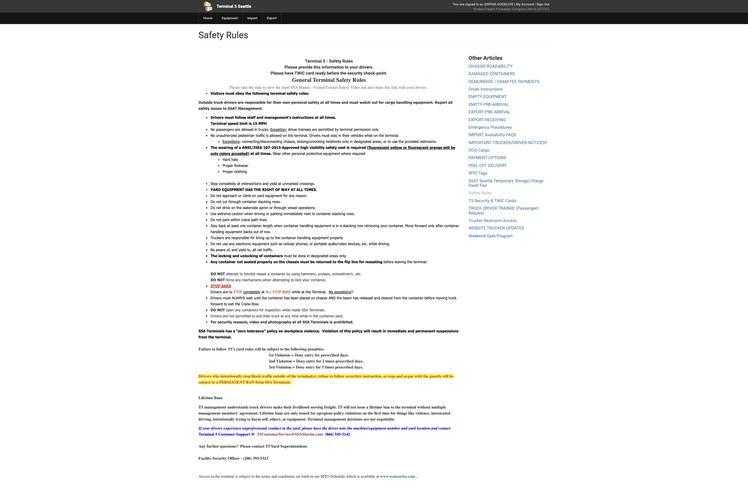 Task type: locate. For each thing, give the bounding box(es) containing it.
while up been
[[292, 290, 300, 294]]

inside
[[292, 308, 301, 312]]

ansi/isea
[[242, 145, 262, 150]]

designated inside the stop completely at intersections and yield at unmarked crossings. yard equipment has the right of way at all times. do not approach or climb on yard equipment for any reason. do not cut through container stacking rows. do not drive on the waterside apron or through vessel operations use extreme caution when driving or parking immediately next to container stacking rows. do not park within crane path lines. stay back at least one container length when container handling equipment is in a stacking row retrieving your container. move forward only after container handling equipment backs out of row. truckers are responsible for lining up to the container handling equipment properly do not use any electronic equipment such as cellular phones, or portable audio/video devices, etc. while driving. be aware of, and yield to, all rail traffic. the locking and unlocking of containers must be done in designated areas only.
[[311, 254, 328, 258]]

1 vertical spatial by
[[287, 272, 290, 276]]

5323
[[260, 457, 268, 462]]

2 vertical spatial management
[[324, 418, 346, 422]]

0 vertical spatial terminals.
[[309, 308, 325, 312]]

1 vertical spatial from
[[199, 335, 207, 340]]

the up placed
[[306, 290, 311, 294]]

1 horizontal spatial follow
[[235, 115, 246, 120]]

1 horizontal spatial drivers
[[224, 100, 237, 104]]

while right etc. in the left of the page
[[369, 242, 377, 246]]

0 vertical spatial security
[[347, 71, 363, 76]]

0 vertical spatial this
[[314, 65, 321, 70]]

2 vertical spatial stacking
[[343, 224, 356, 228]]

beam
[[343, 296, 352, 300]]

1 vertical spatial have
[[313, 427, 321, 431]]

0 vertical spatial containers
[[264, 254, 283, 258]]

personal down "rules:"
[[291, 100, 307, 104]]

bars down force
[[221, 284, 231, 288]]

1 vertical spatial completely
[[243, 290, 260, 294]]

on up chassis,
[[283, 133, 287, 138]]

completely inside stop bars drivers are to stop completely at all stop bars while at the terminal. no exceptions !! drivers must always wait until the container has been placed on chassis and the beam has released and cleared from the container before moving truck forward to exit the crane row. do not open any containers for inspection while inside ssa terminals. drivers are not permitted to exit their truck at any time while in the container yard. for security reasons, video and photography at all ssa terminals is prohibited.
[[243, 290, 260, 294]]

intentionally down members'
[[213, 418, 235, 422]]

t5
[[469, 199, 474, 203], [199, 406, 203, 410], [338, 406, 342, 410], [265, 445, 270, 449]]

1 vertical spatial intentionally
[[213, 418, 235, 422]]

before for ready
[[327, 71, 339, 76]]

off
[[480, 163, 487, 168]]

0 horizontal spatial forward
[[211, 302, 223, 306]]

and right "number"
[[401, 427, 408, 431]]

t5 inside the other articles chassis roadability damaged containers demurrage / exam fee payments driver instructions empty equipment empty pre-arrival export pre-arrival export receiving emergency procedures import availability faqs important trucker/driver notices!! oog cargo payment options peel off delivery rfid tags ssat seattle temporary storage charge dwell fee safety rules t5 security & twic cards truck driver trainee (passenger) request trucker restroom access website trucker updates weekend gate program
[[469, 199, 474, 203]]

as
[[480, 2, 484, 6], [279, 242, 282, 246]]

1 horizontal spatial when
[[263, 278, 271, 282]]

0 vertical spatial equipment
[[484, 94, 507, 99]]

the up (866)
[[322, 427, 327, 431]]

as up broker/freight
[[480, 2, 484, 6]]

or down apron
[[266, 212, 270, 216]]

on inside ssa terminals has a "zero tolerance" policy on workplace violence.  violation of this policy will result in immediate and permanent suspensions from the terminal.
[[279, 329, 283, 334]]

0 vertical spatial properly
[[330, 236, 343, 240]]

1 vertical spatial responsible
[[231, 236, 249, 240]]

and inside terminal 5 - safety rules please provide this information to your drivers. please have twic card ready before the security check-point. general terminal safety rules please take the time to view the short ssa marine –visitor/trucker safety video and also share this link with your drivers. visitors must obey the following terminal safety rules:
[[361, 85, 367, 90]]

terminals. inside stop bars drivers are to stop completely at all stop bars while at the terminal. no exceptions !! drivers must always wait until the container has been placed on chassis and the beam has released and cleared from the container before moving truck forward to exit the crane row. do not open any containers for inspection while inside ssa terminals. drivers are not permitted to exit their truck at any time while in the container yard. for security reasons, video and photography at all ssa terminals is prohibited.
[[309, 308, 325, 312]]

as inside the stop completely at intersections and yield at unmarked crossings. yard equipment has the right of way at all times. do not approach or climb on yard equipment for any reason. do not cut through container stacking rows. do not drive on the waterside apron or through vessel operations use extreme caution when driving or parking immediately next to container stacking rows. do not park within crane path lines. stay back at least one container length when container handling equipment is in a stacking row retrieving your container. move forward only after container handling equipment backs out of row. truckers are responsible for lining up to the container handling equipment properly do not use any electronic equipment such as cellular phones, or portable audio/video devices, etc. while driving. be aware of, and yield to, all rail traffic. the locking and unlocking of containers must be done in designated areas only.
[[279, 242, 282, 246]]

1 do from the top
[[211, 272, 216, 276]]

twistlocks
[[326, 139, 341, 144]]

any right force
[[235, 278, 241, 282]]

the right leaving
[[407, 260, 412, 264]]

out up lining
[[254, 230, 259, 234]]

empty pre-arrival link
[[469, 102, 509, 107]]

machine/equipment
[[354, 427, 386, 431]]

a right the reseat
[[268, 272, 270, 276]]

1 vertical spatial ssat
[[469, 179, 479, 183]]

peel off delivery link
[[469, 163, 507, 168]]

contact
[[439, 427, 451, 431], [252, 445, 265, 449]]

workplace
[[284, 329, 303, 334]]

1 horizontal spatial equipment
[[484, 94, 507, 99]]

yard inside the stop completely at intersections and yield at unmarked crossings. yard equipment has the right of way at all times. do not approach or climb on yard equipment for any reason. do not cut through container stacking rows. do not drive on the waterside apron or through vessel operations use extreme caution when driving or parking immediately next to container stacking rows. do not park within crane path lines. stay back at least one container length when container handling equipment is in a stacking row retrieving your container. move forward only after container handling equipment backs out of row. truckers are responsible for lining up to the container handling equipment properly do not use any electronic equipment such as cellular phones, or portable audio/video devices, etc. while driving. be aware of, and yield to, all rail traffic. the locking and unlocking of containers must be done in designated areas only.
[[257, 194, 264, 198]]

do left "attempt" on the left bottom
[[211, 272, 216, 276]]

2 do from the top
[[211, 200, 215, 204]]

0 horizontal spatial drivers.
[[359, 65, 374, 70]]

drivers must follow staff and management's instructions at all times. terminal speed limit is 15 mph no passengers are allowed in trucks. exception: driver trainees are permitted by terminal permission only no unauthorized pedestrian traffic is allowed on the terminal. drivers must stay in their vehicles while on the terminal. exceptions : connecting/disconnecting chassis, locking/unlocking twistlocks only in designated areas, or to use the provided restrooms.
[[211, 115, 437, 144]]

0 vertical spatial through
[[229, 200, 241, 204]]

or right apron
[[270, 206, 273, 210]]

completely inside the stop completely at intersections and yield at unmarked crossings. yard equipment has the right of way at all times. do not approach or climb on yard equipment for any reason. do not cut through container stacking rows. do not drive on the waterside apron or through vessel operations use extreme caution when driving or parking immediately next to container stacking rows. do not park within crane path lines. stay back at least one container length when container handling equipment is in a stacking row retrieving your container. move forward only after container handling equipment backs out of row. truckers are responsible for lining up to the container handling equipment properly do not use any electronic equipment such as cellular phones, or portable audio/video devices, etc. while driving. be aware of, and yield to, all rail traffic. the locking and unlocking of containers must be done in designated areas only.
[[219, 182, 236, 186]]

1 vertical spatial entry
[[306, 360, 315, 364]]

2 vertical spatial subject
[[239, 475, 251, 480]]

terminal. down trainees at the left of page
[[294, 133, 308, 138]]

least
[[231, 224, 239, 228]]

their inside 'drivers must follow staff and management's instructions at all times. terminal speed limit is 15 mph no passengers are allowed in trucks. exception: driver trainees are permitted by terminal permission only no unauthorized pedestrian traffic is allowed on the terminal. drivers must stay in their vehicles while on the terminal. exceptions : connecting/disconnecting chassis, locking/unlocking twistlocks only in designated areas, or to use the provided restrooms.'
[[342, 133, 350, 138]]

forward up for
[[211, 302, 223, 306]]

payments
[[518, 79, 540, 84]]

weekend gate program link
[[469, 234, 513, 239]]

0 vertical spatial =
[[291, 353, 294, 358]]

3 not from the top
[[217, 308, 225, 312]]

from right cleared on the bottom of the page
[[394, 296, 401, 300]]

next
[[304, 212, 311, 216]]

0 vertical spatial traffic
[[256, 133, 265, 138]]

my
[[516, 2, 521, 6]]

contact up 393-
[[252, 445, 265, 449]]

2 proper from the top
[[223, 170, 233, 174]]

of right outside in the bottom of the page
[[287, 375, 290, 379]]

drivers inside 'outside truck drivers are responsible for their own personal safety at all times and must watch out for cargo handling equipment. report all safety issues to ssat management.'
[[224, 100, 237, 104]]

.
[[416, 475, 417, 480]]

to,
[[247, 248, 251, 252]]

link
[[392, 85, 398, 90]]

all inside stop bars drivers are to stop completely at all stop bars while at the terminal. no exceptions !! drivers must always wait until the container has been placed on chassis and the beam has released and cleared from the container before moving truck forward to exit the crane row. do not open any containers for inspection while inside ssa terminals. drivers are not permitted to exit their truck at any time while in the container yard. for security reasons, video and photography at all ssa terminals is prohibited.
[[297, 320, 302, 325]]

yard down the
[[257, 194, 264, 198]]

tags
[[479, 171, 488, 176]]

drivers for unprofessional
[[211, 427, 223, 431]]

twic inside the other articles chassis roadability damaged containers demurrage / exam fee payments driver instructions empty equipment empty pre-arrival export pre-arrival export receiving emergency procedures import availability faqs important trucker/driver notices!! oog cargo payment options peel off delivery rfid tags ssat seattle temporary storage charge dwell fee safety rules t5 security & twic cards truck driver trainee (passenger) request trucker restroom access website trucker updates weekend gate program
[[494, 199, 505, 203]]

equipment
[[484, 94, 507, 99], [222, 188, 244, 192]]

safety down dwell
[[469, 191, 481, 196]]

1 horizontal spatial twic
[[494, 199, 505, 203]]

time left view
[[255, 85, 262, 90]]

only inside t5 management understands truck drivers make their livelihood moving freight. t5 will not issue a lifetime ban to the terminal without multiple management members' agreement. lifetime bans are only issued for egregious policy violations on the first time for things like violence, intoxicated driving, intentionally trying to harm self, others, or equipment. terminal management decisions are not negotiable.
[[291, 412, 298, 416]]

security down further at the bottom left
[[213, 457, 227, 462]]

the up areas,
[[379, 133, 384, 138]]

all inside the stop completely at intersections and yield at unmarked crossings. yard equipment has the right of way at all times. do not approach or climb on yard equipment for any reason. do not cut through container stacking rows. do not drive on the waterside apron or through vessel operations use extreme caution when driving or parking immediately next to container stacking rows. do not park within crane path lines. stay back at least one container length when container handling equipment is in a stacking row retrieving your container. move forward only after container handling equipment backs out of row. truckers are responsible for lining up to the container handling equipment properly do not use any electronic equipment such as cellular phones, or portable audio/video devices, etc. while driving. be aware of, and yield to, all rail traffic. the locking and unlocking of containers must be done in designated areas only.
[[297, 188, 303, 192]]

be inside drivers who intentionally stop/block traffic outside of the terminal(s), refuse to follow securities instruction, or stop and argue with the guards will be subject to a permanent ban from ssa terminals.
[[450, 375, 454, 379]]

not left "attempt" on the left bottom
[[217, 272, 225, 276]]

in inside stop bars drivers are to stop completely at all stop bars while at the terminal. no exceptions !! drivers must always wait until the container has been placed on chassis and the beam has released and cleared from the container before moving truck forward to exit the crane row. do not open any containers for inspection while inside ssa terminals. drivers are not permitted to exit their truck at any time while in the container yard. for security reasons, video and photography at all ssa terminals is prohibited.
[[309, 314, 312, 319]]

is inside the stop completely at intersections and yield at unmarked crossings. yard equipment has the right of way at all times. do not approach or climb on yard equipment for any reason. do not cut through container stacking rows. do not drive on the waterside apron or through vessel operations use extreme caution when driving or parking immediately next to container stacking rows. do not park within crane path lines. stay back at least one container length when container handling equipment is in a stacking row retrieving your container. move forward only after container handling equipment backs out of row. truckers are responsible for lining up to the container handling equipment properly do not use any electronic equipment such as cellular phones, or portable audio/video devices, etc. while driving. be aware of, and yield to, all rail traffic. the locking and unlocking of containers must be done in designated areas only.
[[333, 224, 335, 228]]

traffic.
[[263, 248, 273, 252]]

drivers. up equipment. report
[[415, 85, 427, 90]]

0 horizontal spatial following
[[252, 91, 269, 95]]

check-
[[364, 71, 377, 76]]

self,
[[262, 418, 269, 422]]

electronic
[[236, 242, 251, 246]]

container left yard.
[[320, 314, 334, 319]]

permitted inside stop bars drivers are to stop completely at all stop bars while at the terminal. no exceptions !! drivers must always wait until the container has been placed on chassis and the beam has released and cleared from the container before moving truck forward to exit the crane row. do not open any containers for inspection while inside ssa terminals. drivers are not permitted to exit their truck at any time while in the container yard. for security reasons, video and photography at all ssa terminals is prohibited.
[[236, 314, 251, 319]]

the down exceptions
[[337, 296, 342, 300]]

other articles chassis roadability damaged containers demurrage / exam fee payments driver instructions empty equipment empty pre-arrival export pre-arrival export receiving emergency procedures import availability faqs important trucker/driver notices!! oog cargo payment options peel off delivery rfid tags ssat seattle temporary storage charge dwell fee safety rules t5 security & twic cards truck driver trainee (passenger) request trucker restroom access website trucker updates weekend gate program
[[469, 55, 548, 239]]

policy down prohibited. on the bottom of the page
[[352, 329, 363, 334]]

guards
[[430, 375, 442, 379]]

0 horizontal spatial container.
[[311, 278, 326, 282]]

from inside stop bars drivers are to stop completely at all stop bars while at the terminal. no exceptions !! drivers must always wait until the container has been placed on chassis and the beam has released and cleared from the container before moving truck forward to exit the crane row. do not open any containers for inspection while inside ssa terminals. drivers are not permitted to exit their truck at any time while in the container yard. for security reasons, video and photography at all ssa terminals is prohibited.
[[394, 296, 401, 300]]

1 horizontal spatial contact
[[439, 427, 451, 431]]

rules:
[[299, 91, 309, 95]]

1 horizontal spatial driver
[[328, 427, 338, 431]]

export up the emergency
[[469, 117, 484, 122]]

arrival
[[492, 102, 509, 107], [494, 110, 511, 115]]

must inside stop bars drivers are to stop completely at all stop bars while at the terminal. no exceptions !! drivers must always wait until the container has been placed on chassis and the beam has released and cleared from the container before moving truck forward to exit the crane row. do not open any containers for inspection while inside ssa terminals. drivers are not permitted to exit their truck at any time while in the container yard. for security reasons, video and photography at all ssa terminals is prohibited.
[[223, 296, 231, 300]]

management's
[[264, 115, 291, 120]]

ssat up speed
[[228, 106, 237, 111]]

1 horizontal spatial containers
[[264, 254, 283, 258]]

cleared
[[381, 296, 393, 300]]

dwell
[[469, 183, 479, 188]]

terminal 5 seattle link
[[199, 0, 340, 13]]

4 do from the top
[[211, 218, 215, 222]]

at inside 'drivers must follow staff and management's instructions at all times. terminal speed limit is 15 mph no passengers are allowed in trucks. exception: driver trainees are permitted by terminal permission only no unauthorized pedestrian traffic is allowed on the terminal. drivers must stay in their vehicles while on the terminal. exceptions : connecting/disconnecting chassis, locking/unlocking twistlocks only in designated areas, or to use the provided restrooms.'
[[315, 115, 319, 120]]

have right please
[[313, 427, 321, 431]]

required right where
[[352, 152, 366, 156]]

drivers inside "if your drivers experience unprofessional conduct in the yard, please have the driver note the machine/equipment number and yard location and contact terminal 5 customer support @ t5customerservice@ssamarine.com (866) 545-3142"
[[211, 427, 223, 431]]

1 vertical spatial not
[[217, 278, 225, 282]]

locking/unlocking
[[297, 139, 325, 144]]

traffic inside drivers who intentionally stop/block traffic outside of the terminal(s), refuse to follow securities instruction, or stop and argue with the guards will be subject to a permanent ban from ssa terminals.
[[262, 375, 273, 379]]

1 vertical spatial security
[[213, 457, 227, 462]]

terminal inside t5 management understands truck drivers make their livelihood moving freight. t5 will not issue a lifetime ban to the terminal without multiple management members' agreement. lifetime bans are only issued for egregious policy violations on the first time for things like violence, intoxicated driving, intentionally trying to harm self, others, or equipment. terminal management decisions are not negotiable.
[[308, 418, 323, 422]]

from inside ssa terminals has a "zero tolerance" policy on workplace violence.  violation of this policy will result in immediate and permanent suspensions from the terminal.
[[199, 335, 207, 340]]

driver inside 'drivers must follow staff and management's instructions at all times. terminal speed limit is 15 mph no passengers are allowed in trucks. exception: driver trainees are permitted by terminal permission only no unauthorized pedestrian traffic is allowed on the terminal. drivers must stay in their vehicles while on the terminal. exceptions : connecting/disconnecting chassis, locking/unlocking twistlocks only in designated areas, or to use the provided restrooms.'
[[288, 127, 297, 132]]

instruction,
[[363, 375, 383, 379]]

follow
[[235, 115, 246, 120], [216, 347, 227, 352], [334, 375, 345, 379]]

1 not from the top
[[217, 272, 225, 276]]

is down officer
[[235, 475, 238, 480]]

policy down the freight.
[[334, 412, 344, 416]]

1 horizontal spatial lifetime
[[260, 412, 274, 416]]

to inside 'drivers must follow staff and management's instructions at all times. terminal speed limit is 15 mph no passengers are allowed in trucks. exception: driver trainees are permitted by terminal permission only no unauthorized pedestrian traffic is allowed on the terminal. drivers must stay in their vehicles while on the terminal. exceptions : connecting/disconnecting chassis, locking/unlocking twistlocks only in designated areas, or to use the provided restrooms.'
[[388, 139, 391, 144]]

1 vertical spatial times.
[[261, 152, 272, 156]]

entry up terminal(s),
[[306, 366, 315, 370]]

the
[[254, 188, 261, 192]]

0 vertical spatial follow
[[235, 115, 246, 120]]

on down the
[[252, 194, 256, 198]]

0 horizontal spatial containers
[[242, 308, 258, 312]]

terminal down view
[[270, 91, 286, 95]]

required
[[351, 145, 366, 150], [352, 152, 366, 156]]

0 vertical spatial stacking
[[258, 200, 271, 204]]

0 vertical spatial use
[[392, 139, 398, 144]]

apron
[[259, 206, 268, 210]]

exception:
[[270, 127, 287, 132]]

out inside 'outside truck drivers are responsible for their own personal safety at all times and must watch out for cargo handling equipment. report all safety issues to ssat management.'
[[372, 100, 378, 104]]

0 horizontal spatial by
[[287, 272, 290, 276]]

handling up truckers
[[211, 230, 224, 234]]

on down photography
[[279, 329, 283, 334]]

are right truckers
[[225, 236, 230, 240]]

on down issue
[[363, 412, 367, 416]]

1 vertical spatial terminals
[[207, 329, 225, 334]]

1 horizontal spatial through
[[274, 206, 287, 210]]

0 vertical spatial bars
[[221, 284, 231, 288]]

areas,
[[373, 139, 382, 144]]

drivers. up check-
[[359, 65, 374, 70]]

1 horizontal spatial permitted
[[318, 127, 334, 132]]

2 | from the left
[[535, 2, 536, 6]]

procedures
[[491, 125, 512, 130]]

wait
[[246, 296, 253, 300]]

forward right move
[[415, 224, 427, 228]]

0 vertical spatial the
[[211, 145, 217, 150]]

exit up the video at the left bottom of page
[[256, 314, 262, 319]]

violation down prohibited. on the bottom of the page
[[322, 329, 339, 334]]

0 vertical spatial designated
[[354, 139, 372, 144]]

terminal inside 'drivers must follow staff and management's instructions at all times. terminal speed limit is 15 mph no passengers are allowed in trucks. exception: driver trainees are permitted by terminal permission only no unauthorized pedestrian traffic is allowed on the terminal. drivers must stay in their vehicles while on the terminal. exceptions : connecting/disconnecting chassis, locking/unlocking twistlocks only in designated areas, or to use the provided restrooms.'
[[340, 127, 353, 132]]

first
[[374, 412, 381, 416]]

permitted inside 'drivers must follow staff and management's instructions at all times. terminal speed limit is 15 mph no passengers are allowed in trucks. exception: driver trainees are permitted by terminal permission only no unauthorized pedestrian traffic is allowed on the terminal. drivers must stay in their vehicles while on the terminal. exceptions : connecting/disconnecting chassis, locking/unlocking twistlocks only in designated areas, or to use the provided restrooms.'
[[318, 127, 334, 132]]

1 vertical spatial forward
[[211, 302, 223, 306]]

drivers inside drivers who intentionally stop/block traffic outside of the terminal(s), refuse to follow securities instruction, or stop and argue with the guards will be subject to a permanent ban from ssa terminals.
[[199, 375, 212, 379]]

following inside terminal 5 - safety rules please provide this information to your drivers. please have twic card ready before the security check-point. general terminal safety rules please take the time to view the short ssa marine –visitor/trucker safety video and also share this link with your drivers. visitors must obey the following terminal safety rules:
[[252, 91, 269, 95]]

0 vertical spatial time
[[255, 85, 262, 90]]

payment
[[469, 156, 488, 160]]

follow for staff
[[235, 115, 246, 120]]

ssa right inside
[[302, 308, 308, 312]]

from inside drivers who intentionally stop/block traffic outside of the terminal(s), refuse to follow securities instruction, or stop and argue with the guards will be subject to a permanent ban from ssa terminals.
[[256, 381, 264, 385]]

0 horizontal spatial terminals
[[207, 329, 225, 334]]

1 horizontal spatial forward
[[415, 224, 427, 228]]

this up ready
[[314, 65, 321, 70]]

2 fluorescent from the left
[[408, 145, 429, 150]]

0 horizontal spatial drivers
[[211, 427, 223, 431]]

all down ansi/isea
[[255, 152, 260, 156]]

1 vertical spatial arrival
[[494, 110, 511, 115]]

rules down equipment link
[[226, 30, 248, 40]]

chassis
[[469, 64, 486, 69]]

1 horizontal spatial terminals.
[[309, 308, 325, 312]]

multiple
[[432, 406, 446, 410]]

1 vertical spatial export
[[469, 117, 484, 122]]

rules inside the other articles chassis roadability damaged containers demurrage / exam fee payments driver instructions empty equipment empty pre-arrival export pre-arrival export receiving emergency procedures import availability faqs important trucker/driver notices!! oog cargo payment options peel off delivery rfid tags ssat seattle temporary storage charge dwell fee safety rules t5 security & twic cards truck driver trainee (passenger) request trucker restroom access website trucker updates weekend gate program
[[482, 191, 492, 196]]

moving inside stop bars drivers are to stop completely at all stop bars while at the terminal. no exceptions !! drivers must always wait until the container has been placed on chassis and the beam has released and cleared from the container before moving truck forward to exit the crane row. do not open any containers for inspection while inside ssa terminals. drivers are not permitted to exit their truck at any time while in the container yard. for security reasons, video and photography at all ssa terminals is prohibited.
[[436, 296, 448, 300]]

mph
[[259, 121, 267, 126]]

times.
[[325, 115, 336, 120], [261, 152, 272, 156]]

facility security officer - (206) 393-5323
[[199, 457, 268, 462]]

and right location
[[431, 427, 438, 431]]

1 horizontal spatial seattle
[[480, 179, 493, 183]]

egregious
[[317, 412, 333, 416]]

fluorescent down areas,
[[369, 145, 389, 150]]

3 do from the top
[[211, 308, 216, 312]]

the inside ssa terminals has a "zero tolerance" policy on workplace violence.  violation of this policy will result in immediate and permanent suspensions from the terminal.
[[208, 335, 214, 340]]

when down the reseat
[[263, 278, 271, 282]]

1 | from the left
[[514, 2, 515, 6]]

your down hammers,
[[303, 278, 310, 282]]

the right until
[[262, 296, 267, 300]]

0 horizontal spatial ssat
[[228, 106, 237, 111]]

for up 'refuse'
[[316, 366, 321, 370]]

for
[[211, 320, 217, 325]]

contact inside "if your drivers experience unprofessional conduct in the yard, please have the driver note the machine/equipment number and yard location and contact terminal 5 customer support @ t5customerservice@ssamarine.com (866) 545-3142"
[[439, 427, 451, 431]]

your inside "if your drivers experience unprofessional conduct in the yard, please have the driver note the machine/equipment number and yard location and contact terminal 5 customer support @ t5customerservice@ssamarine.com (866) 545-3142"
[[203, 427, 210, 431]]

time inside terminal 5 - safety rules please provide this information to your drivers. please have twic card ready before the security check-point. general terminal safety rules please take the time to view the short ssa marine –visitor/trucker safety video and also share this link with your drivers. visitors must obey the following terminal safety rules:
[[255, 85, 262, 90]]

traffic inside 'drivers must follow staff and management's instructions at all times. terminal speed limit is 15 mph no passengers are allowed in trucks. exception: driver trainees are permitted by terminal permission only no unauthorized pedestrian traffic is allowed on the terminal. drivers must stay in their vehicles while on the terminal. exceptions : connecting/disconnecting chassis, locking/unlocking twistlocks only in designated areas, or to use the provided restrooms.'
[[256, 133, 265, 138]]

before for reseating
[[384, 260, 394, 264]]

= right '2nd'
[[293, 360, 295, 364]]

import availability faqs link
[[469, 133, 516, 138]]

0 vertical spatial completely
[[219, 182, 236, 186]]

2 horizontal spatial drivers
[[260, 406, 272, 410]]

will inside drivers who intentionally stop/block traffic outside of the terminal(s), refuse to follow securities instruction, or stop and argue with the guards will be subject to a permanent ban from ssa terminals.
[[443, 375, 449, 379]]

0 vertical spatial export
[[469, 110, 484, 115]]

0 horizontal spatial equipment
[[222, 188, 244, 192]]

rfid
[[469, 171, 478, 176]]

0 vertical spatial times.
[[325, 115, 336, 120]]

crane
[[241, 218, 250, 222]]

1 horizontal spatial chassis
[[316, 296, 328, 300]]

and inside ssa terminals has a "zero tolerance" policy on workplace violence.  violation of this policy will result in immediate and permanent suspensions from the terminal.
[[408, 329, 415, 334]]

facility
[[199, 457, 212, 462]]

availability
[[485, 133, 505, 138]]

at down mechanisms
[[262, 290, 265, 294]]

the left first
[[368, 412, 373, 416]]

the up the '3142'
[[347, 427, 353, 431]]

0 horizontal spatial through
[[229, 200, 241, 204]]

0 vertical spatial when
[[245, 212, 253, 216]]

1 horizontal spatial yield
[[270, 182, 277, 186]]

of,
[[227, 248, 231, 252]]

1 vertical spatial =
[[293, 360, 295, 364]]

1 vertical spatial all
[[266, 290, 272, 294]]

stop/block
[[243, 375, 261, 379]]

equipment inside the stop completely at intersections and yield at unmarked crossings. yard equipment has the right of way at all times. do not approach or climb on yard equipment for any reason. do not cut through container stacking rows. do not drive on the waterside apron or through vessel operations use extreme caution when driving or parking immediately next to container stacking rows. do not park within crane path lines. stay back at least one container length when container handling equipment is in a stacking row retrieving your container. move forward only after container handling equipment backs out of row. truckers are responsible for lining up to the container handling equipment properly do not use any electronic equipment such as cellular phones, or portable audio/video devices, etc. while driving. be aware of, and yield to, all rail traffic. the locking and unlocking of containers must be done in designated areas only.
[[222, 188, 244, 192]]

forcibly
[[244, 272, 256, 276]]

1 horizontal spatial fluorescent
[[408, 145, 429, 150]]

row
[[357, 224, 363, 228]]

1 vertical spatial driver
[[328, 427, 338, 431]]

immediate
[[387, 329, 407, 334]]

safety down the short
[[287, 91, 298, 95]]

following inside failure to follow t5's yard rules will be subject to the following penalties: 1st violation = deny entry for prescribed days. 2nd violation = deny entry for 2 times prescribed days. 3rd violation = deny entry for 5 times prescribed days.
[[291, 347, 307, 352]]

0 vertical spatial with
[[399, 85, 406, 90]]

open
[[226, 308, 234, 312]]

seattle inside the other articles chassis roadability damaged containers demurrage / exam fee payments driver instructions empty equipment empty pre-arrival export pre-arrival export receiving emergency procedures import availability faqs important trucker/driver notices!! oog cargo payment options peel off delivery rfid tags ssat seattle temporary storage charge dwell fee safety rules t5 security & twic cards truck driver trainee (passenger) request trucker restroom access website trucker updates weekend gate program
[[480, 179, 493, 183]]

oog
[[469, 148, 477, 153]]

have
[[285, 71, 294, 76], [313, 427, 321, 431]]

not down open
[[229, 314, 234, 319]]

drivers
[[224, 100, 237, 104], [260, 406, 272, 410], [211, 427, 223, 431]]

allowed down the exception:
[[270, 133, 282, 138]]

)
[[248, 152, 249, 156]]

security inside terminal 5 - safety rules please provide this information to your drivers. please have twic card ready before the security check-point. general terminal safety rules please take the time to view the short ssa marine –visitor/trucker safety video and also share this link with your drivers. visitors must obey the following terminal safety rules:
[[347, 71, 363, 76]]

the right take
[[249, 85, 254, 90]]

outside
[[199, 100, 213, 104]]

container up attempting
[[271, 272, 285, 276]]

ssa up workplace
[[303, 320, 310, 325]]

will right orange
[[443, 145, 450, 150]]

1 vertical spatial following
[[291, 347, 307, 352]]

demurrage
[[469, 79, 494, 84]]

are inside 'outside truck drivers are responsible for their own personal safety at all times and must watch out for cargo handling equipment. report all safety issues to ssat management.'
[[238, 100, 244, 104]]

drivers inside t5 management understands truck drivers make their livelihood moving freight. t5 will not issue a lifetime ban to the terminal without multiple management members' agreement. lifetime bans are only issued for egregious policy violations on the first time for things like violence, intoxicated driving, intentionally trying to harm self, others, or equipment. terminal management decisions are not negotiable.
[[260, 406, 272, 410]]

for down the row.
[[259, 308, 264, 312]]

1 vertical spatial security
[[218, 320, 232, 325]]

truck inside 'outside truck drivers are responsible for their own personal safety at all times and must watch out for cargo handling equipment. report all safety issues to ssat management.'
[[214, 100, 223, 104]]

import link
[[243, 13, 262, 24]]

seattle
[[238, 4, 251, 9], [480, 179, 493, 183]]

(866)
[[325, 433, 334, 437]]

card
[[306, 71, 314, 76]]

not up back
[[216, 218, 221, 222]]

only.
[[339, 254, 347, 258]]

request
[[469, 211, 484, 216]]

fluorescent down provided
[[408, 145, 429, 150]]

3 do from the top
[[211, 206, 215, 210]]

0 vertical spatial forward
[[415, 224, 427, 228]]

1 vertical spatial seattle
[[480, 179, 493, 183]]

drivers for responsible
[[224, 100, 237, 104]]

0 horizontal spatial terminals.
[[273, 381, 291, 385]]

1 fluorescent from the left
[[369, 145, 389, 150]]

0 horizontal spatial has
[[226, 329, 232, 334]]

0 vertical spatial twic
[[295, 71, 305, 76]]

will inside fluorescent yellow or fluorescent orange will be only colors accepted
[[443, 145, 450, 150]]

equipment inside the other articles chassis roadability damaged containers demurrage / exam fee payments driver instructions empty equipment empty pre-arrival export pre-arrival export receiving emergency procedures import availability faqs important trucker/driver notices!! oog cargo payment options peel off delivery rfid tags ssat seattle temporary storage charge dwell fee safety rules t5 security & twic cards truck driver trainee (passenger) request trucker restroom access website trucker updates weekend gate program
[[484, 94, 507, 99]]

prescribed
[[321, 353, 339, 358], [336, 360, 354, 364], [335, 366, 353, 370]]

not inside stop bars drivers are to stop completely at all stop bars while at the terminal. no exceptions !! drivers must always wait until the container has been placed on chassis and the beam has released and cleared from the container before moving truck forward to exit the crane row. do not open any containers for inspection while inside ssa terminals. drivers are not permitted to exit their truck at any time while in the container yard. for security reasons, video and photography at all ssa terminals is prohibited.
[[229, 314, 234, 319]]

2 vertical spatial from
[[256, 381, 264, 385]]

of inside ssa terminals has a "zero tolerance" policy on workplace violence.  violation of this policy will result in immediate and permanent suspensions from the terminal.
[[340, 329, 343, 334]]

use inside the stop completely at intersections and yield at unmarked crossings. yard equipment has the right of way at all times. do not approach or climb on yard equipment for any reason. do not cut through container stacking rows. do not drive on the waterside apron or through vessel operations use extreme caution when driving or parking immediately next to container stacking rows. do not park within crane path lines. stay back at least one container length when container handling equipment is in a stacking row retrieving your container. move forward only after container handling equipment backs out of row. truckers are responsible for lining up to the container handling equipment properly do not use any electronic equipment such as cellular phones, or portable audio/video devices, etc. while driving. be aware of, and yield to, all rail traffic. the locking and unlocking of containers must be done in designated areas only.
[[223, 242, 228, 246]]

things
[[397, 412, 407, 416]]

0 vertical spatial ssat
[[228, 106, 237, 111]]

following down view
[[252, 91, 269, 95]]

0 vertical spatial from
[[394, 296, 401, 300]]

while inside 'drivers must follow staff and management's instructions at all times. terminal speed limit is 15 mph no passengers are allowed in trucks. exception: driver trainees are permitted by terminal permission only no unauthorized pedestrian traffic is allowed on the terminal. drivers must stay in their vehicles while on the terminal. exceptions : connecting/disconnecting chassis, locking/unlocking twistlocks only in designated areas, or to use the provided restrooms.'
[[365, 133, 373, 138]]

not down yard
[[216, 194, 221, 198]]

approved
[[282, 145, 299, 150]]

the inside the stop completely at intersections and yield at unmarked crossings. yard equipment has the right of way at all times. do not approach or climb on yard equipment for any reason. do not cut through container stacking rows. do not drive on the waterside apron or through vessel operations use extreme caution when driving or parking immediately next to container stacking rows. do not park within crane path lines. stay back at least one container length when container handling equipment is in a stacking row retrieving your container. move forward only after container handling equipment backs out of row. truckers are responsible for lining up to the container handling equipment properly do not use any electronic equipment such as cellular phones, or portable audio/video devices, etc. while driving. be aware of, and yield to, all rail traffic. the locking and unlocking of containers must be done in designated areas only.
[[211, 254, 217, 258]]

1 the from the top
[[211, 145, 217, 150]]

all
[[325, 100, 329, 104], [448, 100, 453, 104], [320, 115, 324, 120], [255, 152, 260, 156], [253, 248, 256, 252], [297, 320, 302, 325]]

time inside t5 management understands truck drivers make their livelihood moving freight. t5 will not issue a lifetime ban to the terminal without multiple management members' agreement. lifetime bans are only issued for egregious policy violations on the first time for things like violence, intoxicated driving, intentionally trying to harm self, others, or equipment. terminal management decisions are not negotiable.
[[382, 412, 390, 416]]

t5 security & twic cards link
[[469, 199, 517, 203]]

at up photography
[[281, 314, 284, 319]]

must inside 'outside truck drivers are responsible for their own personal safety at all times and must watch out for cargo handling equipment. report all safety issues to ssat management.'
[[349, 100, 359, 104]]

bars up been
[[282, 290, 291, 294]]

2 the from the top
[[211, 254, 217, 258]]

experience
[[224, 427, 241, 431]]

trucker
[[469, 219, 483, 223]]

customer
[[218, 433, 235, 437]]

0 vertical spatial no
[[211, 127, 215, 132]]

flip
[[345, 260, 351, 264]]

all inside the stop completely at intersections and yield at unmarked crossings. yard equipment has the right of way at all times. do not approach or climb on yard equipment for any reason. do not cut through container stacking rows. do not drive on the waterside apron or through vessel operations use extreme caution when driving or parking immediately next to container stacking rows. do not park within crane path lines. stay back at least one container length when container handling equipment is in a stacking row retrieving your container. move forward only after container handling equipment backs out of row. truckers are responsible for lining up to the container handling equipment properly do not use any electronic equipment such as cellular phones, or portable audio/video devices, etc. while driving. be aware of, and yield to, all rail traffic. the locking and unlocking of containers must be done in designated areas only.
[[253, 248, 256, 252]]

support
[[236, 433, 250, 437]]

follow for t5's
[[216, 347, 227, 352]]

seattle up import
[[238, 4, 251, 9]]

1 vertical spatial the
[[211, 254, 217, 258]]

2 horizontal spatial from
[[394, 296, 401, 300]]

0 vertical spatial times
[[331, 100, 341, 104]]

5 down 2
[[322, 366, 324, 370]]

1 horizontal spatial this
[[344, 329, 351, 334]]

at right available
[[376, 475, 379, 480]]

t5customerservice@ssamarine.com
[[257, 433, 323, 437]]

will inside failure to follow t5's yard rules will be subject to the following penalties: 1st violation = deny entry for prescribed days. 2nd violation = deny entry for 2 times prescribed days. 3rd violation = deny entry for 5 times prescribed days.
[[255, 347, 261, 352]]

terminals inside stop bars drivers are to stop completely at all stop bars while at the terminal. no exceptions !! drivers must always wait until the container has been placed on chassis and the beam has released and cleared from the container before moving truck forward to exit the crane row. do not open any containers for inspection while inside ssa terminals. drivers are not permitted to exit their truck at any time while in the container yard. for security reasons, video and photography at all ssa terminals is prohibited.
[[311, 320, 329, 325]]

access inside the other articles chassis roadability damaged containers demurrage / exam fee payments driver instructions empty equipment empty pre-arrival export pre-arrival export receiving emergency procedures import availability faqs important trucker/driver notices!! oog cargo payment options peel off delivery rfid tags ssat seattle temporary storage charge dwell fee safety rules t5 security & twic cards truck driver trainee (passenger) request trucker restroom access website trucker updates weekend gate program
[[503, 219, 517, 223]]

immediately
[[284, 212, 303, 216]]

0 horizontal spatial contact
[[252, 445, 265, 449]]

climb
[[243, 194, 251, 198]]

1 proper from the top
[[223, 164, 233, 168]]

any for any further questions?  please contact t5 yard superintendent.
[[199, 445, 206, 449]]

deny
[[295, 353, 304, 358], [296, 360, 305, 364], [296, 366, 305, 370]]

has left been
[[284, 296, 290, 300]]

arrival up export pre-arrival link
[[492, 102, 509, 107]]

equipment
[[323, 152, 340, 156], [265, 194, 282, 198], [315, 224, 331, 228], [225, 230, 242, 234], [312, 236, 329, 240], [252, 242, 269, 246]]

0 vertical spatial required
[[351, 145, 366, 150]]

this down prohibited. on the bottom of the page
[[344, 329, 351, 334]]

who
[[213, 375, 220, 379]]

times right 2
[[326, 360, 335, 364]]

is inside stop bars drivers are to stop completely at all stop bars while at the terminal. no exceptions !! drivers must always wait until the container has been placed on chassis and the beam has released and cleared from the container before moving truck forward to exit the crane row. do not open any containers for inspection while inside ssa terminals. drivers are not permitted to exit their truck at any time while in the container yard. for security reasons, video and photography at all ssa terminals is prohibited.
[[330, 320, 333, 325]]

please up (206)
[[240, 445, 251, 449]]

has inside ssa terminals has a "zero tolerance" policy on workplace violence.  violation of this policy will result in immediate and permanent suspensions from the terminal.
[[226, 329, 232, 334]]

not left cut
[[216, 200, 221, 204]]

important
[[469, 140, 492, 145]]

of up the 'accepted'
[[234, 145, 238, 150]]

from up failure
[[199, 335, 207, 340]]

any inside do not attempt to forcibly reseat a container by using hammers, prybars, screwdriver's…etc. do not force any mechanisms when attempting to lock your container.
[[235, 278, 241, 282]]

all inside 'drivers must follow staff and management's instructions at all times. terminal speed limit is 15 mph no passengers are allowed in trucks. exception: driver trainees are permitted by terminal permission only no unauthorized pedestrian traffic is allowed on the terminal. drivers must stay in their vehicles while on the terminal. exceptions : connecting/disconnecting chassis, locking/unlocking twistlocks only in designated areas, or to use the provided restrooms.'
[[320, 115, 324, 120]]

0 horizontal spatial properly
[[257, 260, 272, 264]]

1 vertical spatial terminals.
[[273, 381, 291, 385]]

2 horizontal spatial follow
[[334, 375, 345, 379]]



Task type: describe. For each thing, give the bounding box(es) containing it.
the wearing of a ansi/isea 107-2015 approved high visibility safety vest is required (
[[211, 145, 369, 150]]

0 horizontal spatial allowed
[[241, 127, 254, 132]]

0 vertical spatial pre-
[[484, 102, 492, 107]]

1 vertical spatial prescribed
[[336, 360, 354, 364]]

must down done
[[300, 260, 309, 264]]

and inside drivers who intentionally stop/block traffic outside of the terminal(s), refuse to follow securities instruction, or stop and argue with the guards will be subject to a permanent ban from ssa terminals.
[[396, 375, 403, 379]]

others,
[[270, 418, 282, 422]]

545-
[[335, 433, 342, 437]]

intentionally inside drivers who intentionally stop/block traffic outside of the terminal(s), refuse to follow securities instruction, or stop and argue with the guards will be subject to a permanent ban from ssa terminals.
[[221, 375, 242, 379]]

2 vertical spatial entry
[[306, 366, 315, 370]]

view
[[267, 85, 275, 90]]

terminal inside "if your drivers experience unprofessional conduct in the yard, please have the driver note the machine/equipment number and yard location and contact terminal 5 customer support @ t5customerservice@ssamarine.com (866) 545-3142"
[[199, 433, 214, 437]]

while down inside
[[300, 314, 308, 319]]

1 vertical spatial days.
[[355, 360, 364, 364]]

schedule
[[331, 475, 345, 480]]

hard
[[223, 158, 230, 162]]

0 vertical spatial arrival
[[492, 102, 509, 107]]

retrieving
[[364, 224, 379, 228]]

your inside do not attempt to forcibly reseat a container by using hammers, prybars, screwdriver's…etc. do not force any mechanisms when attempting to lock your container.
[[303, 278, 310, 282]]

1 vertical spatial pre-
[[485, 110, 494, 115]]

must left stay
[[322, 133, 330, 138]]

at right )
[[250, 152, 254, 156]]

1 do from the top
[[211, 194, 215, 198]]

violation right '2nd'
[[276, 360, 292, 364]]

properly inside the stop completely at intersections and yield at unmarked crossings. yard equipment has the right of way at all times. do not approach or climb on yard equipment for any reason. do not cut through container stacking rows. do not drive on the waterside apron or through vessel operations use extreme caution when driving or parking immediately next to container stacking rows. do not park within crane path lines. stay back at least one container length when container handling equipment is in a stacking row retrieving your container. move forward only after container handling equipment backs out of row. truckers are responsible for lining up to the container handling equipment properly do not use any electronic equipment such as cellular phones, or portable audio/video devices, etc. while driving. be aware of, and yield to, all rail traffic. the locking and unlocking of containers must be done in designated areas only.
[[330, 236, 343, 240]]

on up areas,
[[374, 133, 378, 138]]

in down vehicles
[[350, 139, 353, 144]]

not left seated
[[237, 260, 243, 264]]

on right drive
[[231, 206, 235, 210]]

container down immediately
[[284, 224, 299, 228]]

sophia
[[484, 2, 497, 6]]

chassis inside stop bars drivers are to stop completely at all stop bars while at the terminal. no exceptions !! drivers must always wait until the container has been placed on chassis and the beam has released and cleared from the container before moving truck forward to exit the crane row. do not open any containers for inspection while inside ssa terminals. drivers are not permitted to exit their truck at any time while in the container yard. for security reasons, video and photography at all ssa terminals is prohibited.
[[316, 296, 328, 300]]

2 do from the top
[[211, 278, 216, 282]]

be inside the stop completely at intersections and yield at unmarked crossings. yard equipment has the right of way at all times. do not approach or climb on yard equipment for any reason. do not cut through container stacking rows. do not drive on the waterside apron or through vessel operations use extreme caution when driving or parking immediately next to container stacking rows. do not park within crane path lines. stay back at least one container length when container handling equipment is in a stacking row retrieving your container. move forward only after container handling equipment backs out of row. truckers are responsible for lining up to the container handling equipment properly do not use any electronic equipment such as cellular phones, or portable audio/video devices, etc. while driving. be aware of, and yield to, all rail traffic. the locking and unlocking of containers must be done in designated areas only.
[[293, 254, 297, 258]]

1 horizontal spatial allowed
[[270, 133, 282, 138]]

1 vertical spatial properly
[[257, 260, 272, 264]]

such
[[270, 242, 278, 246]]

2 vertical spatial deny
[[296, 366, 305, 370]]

yard inside failure to follow t5's yard rules will be subject to the following penalties: 1st violation = deny entry for prescribed days. 2nd violation = deny entry for 2 times prescribed days. 3rd violation = deny entry for 5 times prescribed days.
[[236, 347, 244, 352]]

please left provide
[[285, 65, 298, 70]]

1 vertical spatial required
[[352, 152, 366, 156]]

0 horizontal spatial policy
[[267, 329, 278, 334]]

unmarked
[[282, 182, 298, 186]]

in inside ssa terminals has a "zero tolerance" policy on workplace violence.  violation of this policy will result in immediate and permanent suspensions from the terminal.
[[383, 329, 386, 334]]

not up violations
[[351, 406, 356, 410]]

reason.
[[296, 194, 308, 198]]

for down penalties:
[[315, 353, 320, 358]]

home
[[203, 16, 212, 20]]

at right back
[[227, 224, 230, 228]]

are right bans
[[284, 412, 290, 416]]

force
[[226, 278, 234, 282]]

lines.
[[260, 218, 268, 222]]

terminal up –visitor/trucker
[[313, 77, 335, 83]]

video
[[350, 85, 360, 90]]

is left 15
[[249, 121, 252, 126]]

and right locking
[[233, 254, 239, 258]]

0 vertical spatial prescribed
[[321, 353, 339, 358]]

by inside do not attempt to forcibly reseat a container by using hammers, prybars, screwdriver's…etc. do not force any mechanisms when attempting to lock your container.
[[287, 272, 290, 276]]

returned
[[316, 260, 332, 264]]

container right cleared on the bottom of the page
[[409, 296, 424, 300]]

use inside 'drivers must follow staff and management's instructions at all times. terminal speed limit is 15 mph no passengers are allowed in trucks. exception: driver trainees are permitted by terminal permission only no unauthorized pedestrian traffic is allowed on the terminal. drivers must stay in their vehicles while on the terminal. exceptions : connecting/disconnecting chassis, locking/unlocking twistlocks only in designated areas, or to use the provided restrooms.'
[[392, 139, 398, 144]]

a inside ssa terminals has a "zero tolerance" policy on workplace violence.  violation of this policy will result in immediate and permanent suspensions from the terminal.
[[233, 329, 235, 334]]

and left cleared on the bottom of the page
[[374, 296, 380, 300]]

ssat seattle temporary storage charge dwell fee link
[[469, 179, 544, 188]]

updates
[[506, 226, 524, 231]]

0 horizontal spatial -
[[241, 457, 242, 462]]

attempting
[[273, 278, 290, 282]]

1 vertical spatial this
[[385, 85, 391, 90]]

safety up video
[[336, 77, 351, 83]]

0 horizontal spatial stop
[[211, 284, 220, 288]]

rail
[[257, 248, 262, 252]]

2 vertical spatial prescribed
[[335, 366, 353, 370]]

reseat
[[257, 272, 266, 276]]

1 vertical spatial deny
[[296, 360, 305, 364]]

1 vertical spatial drivers.
[[415, 85, 427, 90]]

terminal.
[[312, 290, 327, 294]]

forward inside stop bars drivers are to stop completely at all stop bars while at the terminal. no exceptions !! drivers must always wait until the container has been placed on chassis and the beam has released and cleared from the container before moving truck forward to exit the crane row. do not open any containers for inspection while inside ssa terminals. drivers are not permitted to exit their truck at any time while in the container yard. for security reasons, video and photography at all ssa terminals is prohibited.
[[211, 302, 223, 306]]

15
[[253, 121, 257, 126]]

and up 'right'
[[263, 182, 269, 186]]

no inside stop bars drivers are to stop completely at all stop bars while at the terminal. no exceptions !! drivers must always wait until the container has been placed on chassis and the beam has released and cleared from the container before moving truck forward to exit the crane row. do not open any containers for inspection while inside ssa terminals. drivers are not permitted to exit their truck at any time while in the container yard. for security reasons, video and photography at all ssa terminals is prohibited.
[[329, 290, 333, 294]]

safety down the twistlocks
[[326, 145, 337, 150]]

containers
[[490, 71, 515, 76]]

violation inside ssa terminals has a "zero tolerance" policy on workplace violence.  violation of this policy will result in immediate and permanent suspensions from the terminal.
[[322, 329, 339, 334]]

and inside 'outside truck drivers are responsible for their own personal safety at all times and must watch out for cargo handling equipment. report all safety issues to ssat management.'
[[342, 100, 348, 104]]

export receiving link
[[469, 117, 506, 122]]

obey
[[236, 91, 244, 95]]

1 horizontal spatial rows.
[[346, 212, 355, 216]]

are down open
[[223, 314, 228, 319]]

"zero
[[236, 329, 246, 334]]

0 vertical spatial days.
[[340, 353, 349, 358]]

length
[[263, 224, 273, 228]]

2 empty from the top
[[469, 102, 483, 107]]

visibility
[[310, 145, 325, 150]]

times inside 'outside truck drivers are responsible for their own personal safety at all times and must watch out for cargo handling equipment. report all safety issues to ssat management.'
[[331, 100, 341, 104]]

(57721)
[[538, 7, 550, 11]]

any right open
[[235, 308, 241, 312]]

containers inside stop bars drivers are to stop completely at all stop bars while at the terminal. no exceptions !! drivers must always wait until the container has been placed on chassis and the beam has released and cleared from the container before moving truck forward to exit the crane row. do not open any containers for inspection while inside ssa terminals. drivers are not permitted to exit their truck at any time while in the container yard. for security reasons, video and photography at all ssa terminals is prohibited.
[[242, 308, 258, 312]]

5 inside terminal 5 - safety rules please provide this information to your drivers. please have twic card ready before the security check-point. general terminal safety rules please take the time to view the short ssa marine –visitor/trucker safety video and also share this link with your drivers. visitors must obey the following terminal safety rules:
[[323, 59, 326, 64]]

at up placed
[[301, 290, 305, 294]]

of inside drivers who intentionally stop/block traffic outside of the terminal(s), refuse to follow securities instruction, or stop and argue with the guards will be subject to a permanent ban from ssa terminals.
[[287, 375, 290, 379]]

t5 up driving,
[[199, 406, 203, 410]]

payment options link
[[469, 156, 506, 160]]

their inside t5 management understands truck drivers make their livelihood moving freight. t5 will not issue a lifetime ban to the terminal without multiple management members' agreement. lifetime bans are only issued for egregious policy violations on the first time for things like violence, intoxicated driving, intentionally trying to harm self, others, or equipment. terminal management decisions are not negotiable.
[[284, 406, 292, 410]]

ssa inside drivers who intentionally stop/block traffic outside of the terminal(s), refuse to follow securities instruction, or stop and argue with the guards will be subject to a permanent ban from ssa terminals.
[[265, 381, 272, 385]]

terminal. right leaving
[[414, 260, 428, 264]]

1 vertical spatial through
[[274, 206, 287, 210]]

at inside 'outside truck drivers are responsible for their own personal safety at all times and must watch out for cargo handling equipment. report all safety issues to ssat management.'
[[320, 100, 324, 104]]

this inside ssa terminals has a "zero tolerance" policy on workplace violence.  violation of this policy will result in immediate and permanent suspensions from the terminal.
[[344, 329, 351, 334]]

will inside ssa terminals has a "zero tolerance" policy on workplace violence.  violation of this policy will result in immediate and permanent suspensions from the terminal.
[[364, 329, 370, 334]]

2 vertical spatial =
[[293, 366, 295, 370]]

- inside terminal 5 - safety rules please provide this information to your drivers. please have twic card ready before the security check-point. general terminal safety rules please take the time to view the short ssa marine –visitor/trucker safety video and also share this link with your drivers. visitors must obey the following terminal safety rules:
[[327, 59, 328, 64]]

2 horizontal spatial stop
[[273, 290, 281, 294]]

terminal inside t5 management understands truck drivers make their livelihood moving freight. t5 will not issue a lifetime ban to the terminal without multiple management members' agreement. lifetime bans are only issued for egregious policy violations on the first time for things like violence, intoxicated driving, intentionally trying to harm self, others, or equipment. terminal management decisions are not negotiable.
[[402, 406, 416, 410]]

only inside fluorescent yellow or fluorescent orange will be only colors accepted
[[211, 152, 218, 156]]

roadability
[[487, 64, 513, 69]]

a down :
[[239, 145, 241, 150]]

at up of
[[278, 182, 281, 186]]

0 vertical spatial seattle
[[238, 4, 251, 9]]

for left cargo on the right top of page
[[379, 100, 384, 104]]

issue
[[357, 406, 366, 410]]

for right issued
[[311, 412, 316, 416]]

areas
[[330, 254, 338, 258]]

rules up information
[[342, 59, 353, 64]]

393-
[[253, 457, 260, 462]]

in right done
[[307, 254, 310, 258]]

0 horizontal spatial chassis
[[286, 260, 299, 264]]

/
[[495, 79, 496, 84]]

t5 right the freight.
[[338, 406, 342, 410]]

or inside 'drivers must follow staff and management's instructions at all times. terminal speed limit is 15 mph no passengers are allowed in trucks. exception: driver trainees are permitted by terminal permission only no unauthorized pedestrian traffic is allowed on the terminal. drivers must stay in their vehicles while on the terminal. exceptions : connecting/disconnecting chassis, locking/unlocking twistlocks only in designated areas, or to use the provided restrooms.'
[[383, 139, 387, 144]]

any down at
[[289, 194, 295, 198]]

1 vertical spatial personal
[[292, 152, 305, 156]]

do not attempt to forcibly reseat a container by using hammers, prybars, screwdriver's…etc. do not force any mechanisms when attempting to lock your container.
[[211, 272, 362, 282]]

in inside "if your drivers experience unprofessional conduct in the yard, please have the driver note the machine/equipment number and yard location and contact terminal 5 customer support @ t5customerservice@ssamarine.com (866) 545-3142"
[[282, 427, 286, 431]]

only inside the stop completely at intersections and yield at unmarked crossings. yard equipment has the right of way at all times. do not approach or climb on yard equipment for any reason. do not cut through container stacking rows. do not drive on the waterside apron or through vessel operations use extreme caution when driving or parking immediately next to container stacking rows. do not park within crane path lines. stay back at least one container length when container handling equipment is in a stacking row retrieving your container. move forward only after container handling equipment backs out of row. truckers are responsible for lining up to the container handling equipment properly do not use any electronic equipment such as cellular phones, or portable audio/video devices, etc. while driving. be aware of, and yield to, all rail traffic. the locking and unlocking of containers must be done in designated areas only.
[[428, 224, 435, 228]]

any for any container not seated properly on the chassis must be returned to the flip line for reseating before leaving the terminal.
[[211, 260, 218, 264]]

the inside failure to follow t5's yard rules will be subject to the following penalties: 1st violation = deny entry for prescribed days. 2nd violation = deny entry for 2 times prescribed days. 3rd violation = deny entry for 5 times prescribed days.
[[285, 347, 290, 352]]

for right line
[[359, 260, 364, 264]]

at up workplace
[[293, 320, 296, 325]]

t5customerservice@ssamarine.com link
[[257, 433, 323, 437]]

conduct
[[268, 427, 281, 431]]

reasons,
[[233, 320, 248, 325]]

2 not from the top
[[217, 278, 225, 282]]

the up ssa terminals has a "zero tolerance" policy on workplace violence.  violation of this policy will result in immediate and permanent suspensions from the terminal.
[[313, 314, 318, 319]]

rules up video
[[353, 77, 366, 83]]

one
[[240, 224, 246, 228]]

the left terminal(s),
[[291, 375, 297, 379]]

by inside 'drivers must follow staff and management's instructions at all times. terminal speed limit is 15 mph no passengers are allowed in trucks. exception: driver trainees are permitted by terminal permission only no unauthorized pedestrian traffic is allowed on the terminal. drivers must stay in their vehicles while on the terminal. exceptions : connecting/disconnecting chassis, locking/unlocking twistlocks only in designated areas, or to use the provided restrooms.'
[[335, 127, 339, 132]]

and right the of,
[[232, 248, 238, 252]]

t5 left yard
[[265, 445, 270, 449]]

note
[[339, 427, 346, 431]]

the up t5customerservice@ssamarine.com link
[[287, 427, 292, 431]]

be inside fluorescent yellow or fluorescent orange will be only colors accepted
[[451, 145, 455, 150]]

2 horizontal spatial has
[[353, 296, 359, 300]]

a inside t5 management understands truck drivers make their livelihood moving freight. t5 will not issue a lifetime ban to the terminal without multiple management members' agreement. lifetime bans are only issued for egregious policy violations on the first time for things like violence, intoxicated driving, intentionally trying to harm self, others, or equipment. terminal management decisions are not negotiable.
[[367, 406, 369, 410]]

terminal up provide
[[305, 59, 322, 64]]

container up waterside
[[242, 200, 257, 204]]

the down information
[[340, 71, 346, 76]]

point.
[[377, 71, 388, 76]]

a inside the stop completely at intersections and yield at unmarked crossings. yard equipment has the right of way at all times. do not approach or climb on yard equipment for any reason. do not cut through container stacking rows. do not drive on the waterside apron or through vessel operations use extreme caution when driving or parking immediately next to container stacking rows. do not park within crane path lines. stay back at least one container length when container handling equipment is in a stacking row retrieving your container. move forward only after container handling equipment backs out of row. truckers are responsible for lining up to the container handling equipment properly do not use any electronic equipment such as cellular phones, or portable audio/video devices, etc. while driving. be aware of, and yield to, all rail traffic. the locking and unlocking of containers must be done in designated areas only.
[[340, 224, 342, 228]]

way
[[281, 188, 290, 192]]

within
[[231, 218, 240, 222]]

container inside do not attempt to forcibly reseat a container by using hammers, prybars, screwdriver's…etc. do not force any mechanisms when attempting to lock your container.
[[271, 272, 285, 276]]

at down clothing
[[237, 182, 240, 186]]

5 do from the top
[[211, 242, 215, 246]]

responsible inside 'outside truck drivers are responsible for their own personal safety at all times and must watch out for cargo handling equipment. report all safety issues to ssat management.'
[[245, 100, 266, 104]]

violence,
[[416, 412, 430, 416]]

forth
[[302, 475, 309, 480]]

the down facility security officer - (206) 393-5323
[[215, 475, 220, 480]]

as inside you are signed in as sophia goodlive | my account | sign out broker/freight forwarder company admin (57721)
[[480, 2, 484, 6]]

yard
[[211, 188, 221, 192]]

with inside terminal 5 - safety rules please provide this information to your drivers. please have twic card ready before the security check-point. general terminal safety rules please take the time to view the short ssa marine –visitor/trucker safety video and also share this link with your drivers. visitors must obey the following terminal safety rules:
[[399, 85, 406, 90]]

trainees
[[298, 127, 311, 132]]

are inside the stop completely at intersections and yield at unmarked crossings. yard equipment has the right of way at all times. do not approach or climb on yard equipment for any reason. do not cut through container stacking rows. do not drive on the waterside apron or through vessel operations use extreme caution when driving or parking immediately next to container stacking rows. do not park within crane path lines. stay back at least one container length when container handling equipment is in a stacking row retrieving your container. move forward only after container handling equipment backs out of row. truckers are responsible for lining up to the container handling equipment properly do not use any electronic equipment such as cellular phones, or portable audio/video devices, etc. while driving. be aware of, and yield to, all rail traffic. the locking and unlocking of containers must be done in designated areas only.
[[225, 236, 230, 240]]

for inside stop bars drivers are to stop completely at all stop bars while at the terminal. no exceptions !! drivers must always wait until the container has been placed on chassis and the beam has released and cleared from the container before moving truck forward to exit the crane row. do not open any containers for inspection while inside ssa terminals. drivers are not permitted to exit their truck at any time while in the container yard. for security reasons, video and photography at all ssa terminals is prohibited.
[[259, 308, 264, 312]]

all right equipment. report
[[448, 100, 453, 104]]

1 vertical spatial access
[[199, 475, 210, 480]]

back
[[219, 224, 226, 228]]

cargo
[[385, 100, 395, 104]]

times. inside 'drivers must follow staff and management's instructions at all times. terminal speed limit is 15 mph no passengers are allowed in trucks. exception: driver trainees are permitted by terminal permission only no unauthorized pedestrian traffic is allowed on the terminal. drivers must stay in their vehicles while on the terminal. exceptions : connecting/disconnecting chassis, locking/unlocking twistlocks only in designated areas, or to use the provided restrooms.'
[[325, 115, 336, 120]]

of
[[275, 188, 280, 192]]

www.ssamarine.com link
[[380, 475, 415, 480]]

exam
[[497, 79, 509, 84]]

container up cellular
[[281, 236, 296, 240]]

subject inside failure to follow t5's yard rules will be subject to the following penalties: 1st violation = deny entry for prescribed days. 2nd violation = deny entry for 2 times prescribed days. 3rd violation = deny entry for 5 times prescribed days.
[[267, 347, 279, 352]]

agreement.
[[240, 412, 259, 416]]

violations
[[345, 412, 362, 416]]

follow inside drivers who intentionally stop/block traffic outside of the terminal(s), refuse to follow securities instruction, or stop and argue with the guards will be subject to a permanent ban from ssa terminals.
[[334, 375, 345, 379]]

5 inside "if your drivers experience unprofessional conduct in the yard, please have the driver note the machine/equipment number and yard location and contact terminal 5 customer support @ t5customerservice@ssamarine.com (866) 545-3142"
[[215, 433, 217, 437]]

or right phones,
[[310, 242, 313, 246]]

1 vertical spatial management
[[199, 412, 221, 416]]

lining
[[256, 236, 265, 240]]

1 vertical spatial yield
[[239, 248, 246, 252]]

1 horizontal spatial stop
[[234, 290, 242, 294]]

0 vertical spatial entry
[[305, 353, 314, 358]]

lifetime inside t5 management understands truck drivers make their livelihood moving freight. t5 will not issue a lifetime ban to the terminal without multiple management members' agreement. lifetime bans are only issued for egregious policy violations on the first time for things like violence, intoxicated driving, intentionally trying to harm self, others, or equipment. terminal management decisions are not negotiable.
[[260, 412, 274, 416]]

not down truckers
[[216, 242, 221, 246]]

1 vertical spatial contact
[[252, 445, 265, 449]]

while left inside
[[282, 308, 290, 312]]

container up inspection
[[268, 296, 283, 300]]

is right "which"
[[357, 475, 360, 480]]

must inside the stop completely at intersections and yield at unmarked crossings. yard equipment has the right of way at all times. do not approach or climb on yard equipment for any reason. do not cut through container stacking rows. do not drive on the waterside apron or through vessel operations use extreme caution when driving or parking immediately next to container stacking rows. do not park within crane path lines. stay back at least one container length when container handling equipment is in a stacking row retrieving your container. move forward only after container handling equipment backs out of row. truckers are responsible for lining up to the container handling equipment properly do not use any electronic equipment such as cellular phones, or portable audio/video devices, etc. while driving. be aware of, and yield to, all rail traffic. the locking and unlocking of containers must be done in designated areas only.
[[284, 254, 292, 258]]

1 vertical spatial times
[[326, 360, 335, 364]]

1 export from the top
[[469, 110, 484, 115]]

1 empty from the top
[[469, 94, 483, 99]]

the up caution
[[237, 206, 242, 210]]

1 vertical spatial stacking
[[332, 212, 345, 216]]

my account link
[[516, 2, 534, 6]]

please up view
[[271, 71, 284, 76]]

management.
[[238, 106, 263, 111]]

1 horizontal spatial subject
[[239, 475, 251, 480]]

any up photography
[[285, 314, 291, 319]]

negotiable.
[[377, 418, 395, 422]]

tolerance"
[[247, 329, 266, 334]]

1 vertical spatial exit
[[256, 314, 262, 319]]

or inside t5 management understands truck drivers make their livelihood moving freight. t5 will not issue a lifetime ban to the terminal without multiple management members' agreement. lifetime bans are only issued for egregious policy violations on the first time for things like violence, intoxicated driving, intentionally trying to harm self, others, or equipment. terminal management decisions are not negotiable.
[[283, 418, 286, 422]]

watch
[[360, 100, 371, 104]]

2 horizontal spatial policy
[[352, 329, 363, 334]]

intentionally inside t5 management understands truck drivers make their livelihood moving freight. t5 will not issue a lifetime ban to the terminal without multiple management members' agreement. lifetime bans are only issued for egregious policy violations on the first time for things like violence, intoxicated driving, intentionally trying to harm self, others, or equipment. terminal management decisions are not negotiable.
[[213, 418, 235, 422]]

hard hats proper footwear proper clothing
[[223, 158, 248, 174]]

the down always
[[235, 302, 240, 306]]

any up the of,
[[229, 242, 235, 246]]

1 vertical spatial no
[[211, 133, 215, 138]]

are down speed
[[235, 127, 240, 132]]

0 horizontal spatial when
[[245, 212, 253, 216]]

0 vertical spatial management
[[204, 406, 226, 410]]

are inside you are signed in as sophia goodlive | my account | sign out broker/freight forwarder company admin (57721)
[[460, 2, 465, 6]]

policy inside t5 management understands truck drivers make their livelihood moving freight. t5 will not issue a lifetime ban to the terminal without multiple management members' agreement. lifetime bans are only issued for egregious policy violations on the first time for things like violence, intoxicated driving, intentionally trying to harm self, others, or equipment. terminal management decisions are not negotiable.
[[334, 412, 344, 416]]

terminals. inside drivers who intentionally stop/block traffic outside of the terminal(s), refuse to follow securities instruction, or stop and argue with the guards will be subject to a permanent ban from ssa terminals.
[[273, 381, 291, 385]]

to inside 'outside truck drivers are responsible for their own personal safety at all times and must watch out for cargo handling equipment. report all safety issues to ssat management.'
[[223, 106, 227, 111]]

mto
[[321, 475, 330, 480]]

cellular
[[284, 242, 295, 246]]

not inside stop bars drivers are to stop completely at all stop bars while at the terminal. no exceptions !! drivers must always wait until the container has been placed on chassis and the beam has released and cleared from the container before moving truck forward to exit the crane row. do not open any containers for inspection while inside ssa terminals. drivers are not permitted to exit their truck at any time while in the container yard. for security reasons, video and photography at all ssa terminals is prohibited.
[[217, 308, 225, 312]]

container down locking
[[219, 260, 236, 264]]

containers inside the stop completely at intersections and yield at unmarked crossings. yard equipment has the right of way at all times. do not approach or climb on yard equipment for any reason. do not cut through container stacking rows. do not drive on the waterside apron or through vessel operations use extreme caution when driving or parking immediately next to container stacking rows. do not park within crane path lines. stay back at least one container length when container handling equipment is in a stacking row retrieving your container. move forward only after container handling equipment backs out of row. truckers are responsible for lining up to the container handling equipment properly do not use any electronic equipment such as cellular phones, or portable audio/video devices, etc. while driving. be aware of, and yield to, all rail traffic. the locking and unlocking of containers must be done in designated areas only.
[[264, 254, 283, 258]]

their inside stop bars drivers are to stop completely at all stop bars while at the terminal. no exceptions !! drivers must always wait until the container has been placed on chassis and the beam has released and cleared from the container before moving truck forward to exit the crane row. do not open any containers for inspection while inside ssa terminals. drivers are not permitted to exit their truck at any time while in the container yard. for security reasons, video and photography at all ssa terminals is prohibited.
[[263, 314, 270, 319]]

must inside terminal 5 - safety rules please provide this information to your drivers. please have twic card ready before the security check-point. general terminal safety rules please take the time to view the short ssa marine –visitor/trucker safety video and also share this link with your drivers. visitors must obey the following terminal safety rules:
[[225, 91, 235, 95]]

a inside drivers who intentionally stop/block traffic outside of the terminal(s), refuse to follow securities instruction, or stop and argue with the guards will be subject to a permanent ban from ssa terminals.
[[216, 381, 218, 385]]

0 vertical spatial drivers.
[[359, 65, 374, 70]]

handling down 'next'
[[300, 224, 313, 228]]

will inside t5 management understands truck drivers make their livelihood moving freight. t5 will not issue a lifetime ban to the terminal without multiple management members' agreement. lifetime bans are only issued for egregious policy violations on the first time for things like violence, intoxicated driving, intentionally trying to harm self, others, or equipment. terminal management decisions are not negotiable.
[[343, 406, 350, 410]]

only up areas,
[[372, 127, 379, 132]]

safety down home link
[[199, 30, 224, 40]]

placed
[[300, 296, 310, 300]]

have inside terminal 5 - safety rules please provide this information to your drivers. please have twic card ready before the security check-point. general terminal safety rules please take the time to view the short ssa marine –visitor/trucker safety video and also share this link with your drivers. visitors must obey the following terminal safety rules:
[[285, 71, 294, 76]]

safety down "rules:"
[[308, 100, 319, 104]]

forward inside the stop completely at intersections and yield at unmarked crossings. yard equipment has the right of way at all times. do not approach or climb on yard equipment for any reason. do not cut through container stacking rows. do not drive on the waterside apron or through vessel operations use extreme caution when driving or parking immediately next to container stacking rows. do not park within crane path lines. stay back at least one container length when container handling equipment is in a stacking row retrieving your container. move forward only after container handling equipment backs out of row. truckers are responsible for lining up to the container handling equipment properly do not use any electronic equipment such as cellular phones, or portable audio/video devices, etc. while driving. be aware of, and yield to, all rail traffic. the locking and unlocking of containers must be done in designated areas only.
[[415, 224, 427, 228]]

1 horizontal spatial has
[[284, 296, 290, 300]]

the down take
[[245, 91, 251, 95]]

out
[[544, 2, 550, 6]]

equipment. report
[[413, 100, 447, 104]]

the left the guards
[[423, 375, 429, 379]]

1 horizontal spatial bars
[[282, 290, 291, 294]]

stay
[[211, 224, 218, 228]]

0 vertical spatial deny
[[295, 353, 304, 358]]

violation right 1st at the bottom of the page
[[275, 353, 290, 358]]

0 vertical spatial exit
[[228, 302, 234, 306]]

2 export from the top
[[469, 117, 484, 122]]

not down first
[[370, 418, 376, 422]]

terminal. up yellow
[[385, 133, 399, 138]]

or inside fluorescent yellow or fluorescent orange will be only colors accepted
[[403, 145, 407, 150]]

safety down outside
[[199, 106, 210, 111]]

in left our
[[310, 475, 313, 480]]

in inside you are signed in as sophia goodlive | my account | sign out broker/freight forwarder company admin (57721)
[[476, 2, 479, 6]]

container down "path"
[[247, 224, 262, 228]]

drive
[[223, 206, 230, 210]]

charge
[[530, 179, 544, 183]]

general
[[292, 77, 312, 83]]

for left things
[[391, 412, 396, 416]]

yard,
[[293, 427, 301, 431]]

storage
[[515, 179, 529, 183]]

signed
[[465, 2, 476, 6]]

trucker
[[487, 226, 505, 231]]

container. inside the stop completely at intersections and yield at unmarked crossings. yard equipment has the right of way at all times. do not approach or climb on yard equipment for any reason. do not cut through container stacking rows. do not drive on the waterside apron or through vessel operations use extreme caution when driving or parking immediately next to container stacking rows. do not park within crane path lines. stay back at least one container length when container handling equipment is in a stacking row retrieving your container. move forward only after container handling equipment backs out of row. truckers are responsible for lining up to the container handling equipment properly do not use any electronic equipment such as cellular phones, or portable audio/video devices, etc. while driving. be aware of, and yield to, all rail traffic. the locking and unlocking of containers must be done in designated areas only.
[[389, 224, 404, 228]]

your right link
[[407, 85, 414, 90]]

0 horizontal spatial times.
[[261, 152, 272, 156]]

the up chassis,
[[288, 133, 293, 138]]

share
[[375, 85, 384, 90]]

released
[[360, 296, 373, 300]]

colors
[[219, 152, 230, 156]]

the left terms
[[256, 475, 261, 480]]

0 horizontal spatial lifetime
[[199, 396, 213, 401]]

responsible inside the stop completely at intersections and yield at unmarked crossings. yard equipment has the right of way at all times. do not approach or climb on yard equipment for any reason. do not cut through container stacking rows. do not drive on the waterside apron or through vessel operations use extreme caution when driving or parking immediately next to container stacking rows. do not park within crane path lines. stay back at least one container length when container handling equipment is in a stacking row retrieving your container. move forward only after container handling equipment backs out of row. truckers are responsible for lining up to the container handling equipment properly do not use any electronic equipment such as cellular phones, or portable audio/video devices, etc. while driving. be aware of, and yield to, all rail traffic. the locking and unlocking of containers must be done in designated areas only.
[[231, 236, 249, 240]]

3rd
[[269, 366, 275, 370]]

unprofessional
[[242, 427, 267, 431]]

in right stay
[[339, 133, 341, 138]]

designated inside 'drivers must follow staff and management's instructions at all times. terminal speed limit is 15 mph no passengers are allowed in trucks. exception: driver trainees are permitted by terminal permission only no unauthorized pedestrian traffic is allowed on the terminal. drivers must stay in their vehicles while on the terminal. exceptions : connecting/disconnecting chassis, locking/unlocking twistlocks only in designated areas, or to use the provided restrooms.'
[[354, 139, 372, 144]]

please
[[302, 427, 312, 431]]

be left returned
[[310, 260, 315, 264]]

video
[[250, 320, 259, 325]]

must up speed
[[225, 115, 234, 120]]

is down trucks.
[[266, 133, 269, 138]]

0 vertical spatial rows.
[[272, 200, 281, 204]]

wear other personal protective equipment where required
[[272, 152, 366, 156]]

set
[[296, 475, 301, 480]]

2 vertical spatial times
[[325, 366, 334, 370]]

their inside 'outside truck drivers are responsible for their own personal safety at all times and must watch out for cargo handling equipment. report all safety issues to ssat management.'
[[273, 100, 282, 104]]

for left 2
[[316, 360, 322, 364]]

1 vertical spatial when
[[274, 224, 283, 228]]

are right trainees at the left of page
[[312, 127, 317, 132]]

2 vertical spatial days.
[[354, 366, 363, 370]]

available
[[361, 475, 375, 480]]

subject inside drivers who intentionally stop/block traffic outside of the terminal(s), refuse to follow securities instruction, or stop and argue with the guards will be subject to a permanent ban from ssa terminals.
[[199, 381, 211, 385]]

only up vest
[[342, 139, 349, 144]]



Task type: vqa. For each thing, say whether or not it's contained in the screenshot.
the top 50
no



